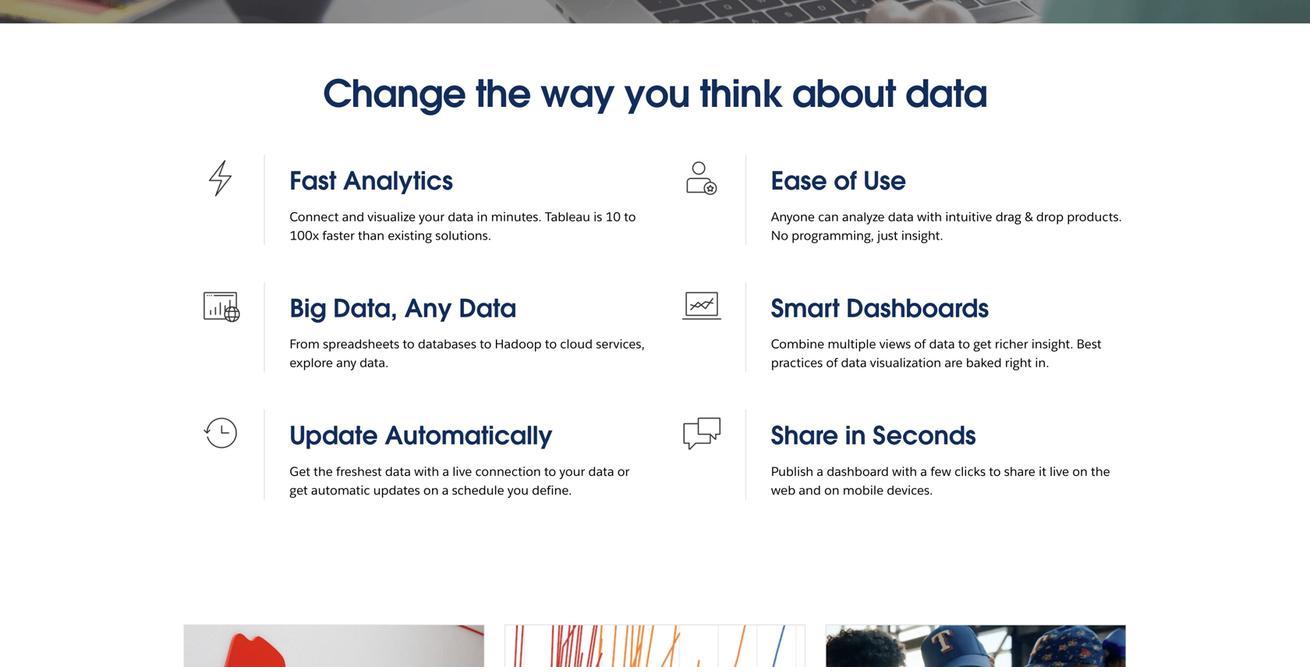 Task type: vqa. For each thing, say whether or not it's contained in the screenshot.
live within PUBLISH A DASHBOARD WITH A FEW CLICKS TO SHARE IT LIVE ON THE WEB AND ON MOBILE DEVICES.
yes



Task type: describe. For each thing, give the bounding box(es) containing it.
with for automatically
[[414, 463, 439, 479]]

ease of use
[[771, 165, 907, 197]]

a left few
[[921, 463, 928, 479]]

connect
[[290, 209, 339, 225]]

devices.
[[887, 482, 933, 498]]

intuitive
[[946, 209, 993, 225]]

richer
[[995, 336, 1029, 352]]

from spreadsheets to databases to hadoop to cloud services, explore any data.
[[290, 336, 645, 371]]

about
[[793, 70, 896, 118]]

get
[[290, 463, 311, 479]]

existing
[[388, 227, 432, 243]]

define.
[[532, 482, 572, 498]]

data
[[459, 293, 517, 325]]

few
[[931, 463, 952, 479]]

data.
[[360, 355, 389, 371]]

analyze
[[843, 209, 885, 225]]

web
[[771, 482, 796, 498]]

anyone can analyze data with intuitive drag & drop products. no programming, just insight.
[[771, 209, 1123, 243]]

tableau
[[545, 209, 591, 225]]

live inside 'get the freshest data with a live connection to your data or get automatic updates on a schedule you define.'
[[453, 463, 472, 479]]

programming,
[[792, 227, 875, 243]]

combine multiple views of data to get richer insight. best practices of data visualization are baked right in.
[[771, 336, 1102, 371]]

publish a dashboard with a few clicks to share it live on the web and on mobile devices.
[[771, 463, 1111, 498]]

seconds
[[873, 420, 976, 452]]

combine
[[771, 336, 825, 352]]

faster
[[322, 227, 355, 243]]

the for get
[[314, 463, 333, 479]]

connection
[[476, 463, 541, 479]]

spreadsheets
[[323, 336, 400, 352]]

is
[[594, 209, 603, 225]]

practices
[[771, 355, 823, 371]]

big
[[290, 293, 326, 325]]

fast analytics
[[290, 165, 453, 197]]

clicks
[[955, 463, 986, 479]]

ease
[[771, 165, 827, 197]]

than
[[358, 227, 385, 243]]

multiple
[[828, 336, 877, 352]]

views
[[880, 336, 911, 352]]

products.
[[1067, 209, 1123, 225]]

in inside connect and visualize your data in minutes. tableau is 10 to 100x faster than existing solutions.
[[477, 209, 488, 225]]

from
[[290, 336, 320, 352]]

connect and visualize your data in minutes. tableau is 10 to 100x faster than existing solutions.
[[290, 209, 636, 243]]

1 vertical spatial in
[[846, 420, 866, 452]]

any
[[336, 355, 356, 371]]

live inside 'publish a dashboard with a few clicks to share it live on the web and on mobile devices.'
[[1050, 463, 1070, 479]]

mobile
[[843, 482, 884, 498]]

use
[[864, 165, 907, 197]]

get the freshest data with a live connection to your data or get automatic updates on a schedule you define.
[[290, 463, 630, 498]]

dashboard
[[827, 463, 889, 479]]

smart dashboards
[[771, 293, 989, 325]]

data inside connect and visualize your data in minutes. tableau is 10 to 100x faster than existing solutions.
[[448, 209, 474, 225]]

the for change
[[476, 70, 531, 118]]

insight. inside anyone can analyze data with intuitive drag & drop products. no programming, just insight.
[[902, 227, 944, 243]]

with inside 'publish a dashboard with a few clicks to share it live on the web and on mobile devices.'
[[893, 463, 918, 479]]

0 vertical spatial of
[[834, 165, 857, 197]]

drop
[[1037, 209, 1064, 225]]



Task type: locate. For each thing, give the bounding box(es) containing it.
0 vertical spatial insight.
[[902, 227, 944, 243]]

right
[[1005, 355, 1032, 371]]

1 horizontal spatial and
[[799, 482, 821, 498]]

1 vertical spatial of
[[915, 336, 926, 352]]

and
[[342, 209, 364, 225], [799, 482, 821, 498]]

live
[[453, 463, 472, 479], [1050, 463, 1070, 479]]

get up baked
[[974, 336, 992, 352]]

big data, any data
[[290, 293, 517, 325]]

on left mobile
[[825, 482, 840, 498]]

insight. inside combine multiple views of data to get richer insight. best practices of data visualization are baked right in.
[[1032, 336, 1074, 352]]

the right it at the bottom of the page
[[1091, 463, 1111, 479]]

1 vertical spatial get
[[290, 482, 308, 498]]

smart
[[771, 293, 840, 325]]

your
[[419, 209, 445, 225], [560, 463, 585, 479]]

with
[[917, 209, 943, 225], [414, 463, 439, 479], [893, 463, 918, 479]]

of up can
[[834, 165, 857, 197]]

get down get
[[290, 482, 308, 498]]

the inside 'publish a dashboard with a few clicks to share it live on the web and on mobile devices.'
[[1091, 463, 1111, 479]]

dashboards
[[847, 293, 989, 325]]

you inside 'get the freshest data with a live connection to your data or get automatic updates on a schedule you define.'
[[508, 482, 529, 498]]

are
[[945, 355, 963, 371]]

explore
[[290, 355, 333, 371]]

with up updates at the bottom left of the page
[[414, 463, 439, 479]]

share
[[1005, 463, 1036, 479]]

it
[[1039, 463, 1047, 479]]

0 vertical spatial and
[[342, 209, 364, 225]]

to
[[624, 209, 636, 225], [403, 336, 415, 352], [480, 336, 492, 352], [545, 336, 557, 352], [959, 336, 971, 352], [544, 463, 556, 479], [989, 463, 1001, 479]]

best
[[1077, 336, 1102, 352]]

0 horizontal spatial your
[[419, 209, 445, 225]]

with inside 'get the freshest data with a live connection to your data or get automatic updates on a schedule you define.'
[[414, 463, 439, 479]]

0 vertical spatial get
[[974, 336, 992, 352]]

on for share in seconds
[[825, 482, 840, 498]]

your inside connect and visualize your data in minutes. tableau is 10 to 100x faster than existing solutions.
[[419, 209, 445, 225]]

services,
[[596, 336, 645, 352]]

in
[[477, 209, 488, 225], [846, 420, 866, 452]]

automatic
[[311, 482, 370, 498]]

0 horizontal spatial you
[[508, 482, 529, 498]]

visualize
[[368, 209, 416, 225]]

baked
[[966, 355, 1002, 371]]

data inside anyone can analyze data with intuitive drag & drop products. no programming, just insight.
[[888, 209, 914, 225]]

of down multiple
[[827, 355, 838, 371]]

10
[[606, 209, 621, 225]]

0 horizontal spatial in
[[477, 209, 488, 225]]

get inside 'get the freshest data with a live connection to your data or get automatic updates on a schedule you define.'
[[290, 482, 308, 498]]

to up are
[[959, 336, 971, 352]]

of up "visualization"
[[915, 336, 926, 352]]

0 horizontal spatial on
[[424, 482, 439, 498]]

to inside combine multiple views of data to get richer insight. best practices of data visualization are baked right in.
[[959, 336, 971, 352]]

fast
[[290, 165, 336, 197]]

freshest
[[336, 463, 382, 479]]

0 vertical spatial your
[[419, 209, 445, 225]]

1 vertical spatial and
[[799, 482, 821, 498]]

2 horizontal spatial the
[[1091, 463, 1111, 479]]

to up define.
[[544, 463, 556, 479]]

a down automatically
[[443, 463, 449, 479]]

with for of
[[917, 209, 943, 225]]

on for update automatically
[[424, 482, 439, 498]]

solutions.
[[436, 227, 492, 243]]

databases
[[418, 336, 477, 352]]

the left way
[[476, 70, 531, 118]]

1 horizontal spatial you
[[624, 70, 690, 118]]

update
[[290, 420, 378, 452]]

just
[[878, 227, 898, 243]]

and inside connect and visualize your data in minutes. tableau is 10 to 100x faster than existing solutions.
[[342, 209, 364, 225]]

to left hadoop
[[480, 336, 492, 352]]

or
[[618, 463, 630, 479]]

any
[[405, 293, 452, 325]]

a left schedule
[[442, 482, 449, 498]]

1 horizontal spatial on
[[825, 482, 840, 498]]

1 live from the left
[[453, 463, 472, 479]]

your up define.
[[560, 463, 585, 479]]

think
[[700, 70, 783, 118]]

on right updates at the bottom left of the page
[[424, 482, 439, 498]]

1 horizontal spatial get
[[974, 336, 992, 352]]

with up devices.
[[893, 463, 918, 479]]

to right clicks
[[989, 463, 1001, 479]]

the
[[476, 70, 531, 118], [314, 463, 333, 479], [1091, 463, 1111, 479]]

the inside 'get the freshest data with a live connection to your data or get automatic updates on a schedule you define.'
[[314, 463, 333, 479]]

data,
[[333, 293, 398, 325]]

a
[[443, 463, 449, 479], [817, 463, 824, 479], [921, 463, 928, 479], [442, 482, 449, 498]]

2 live from the left
[[1050, 463, 1070, 479]]

insight.
[[902, 227, 944, 243], [1032, 336, 1074, 352]]

you
[[624, 70, 690, 118], [508, 482, 529, 498]]

and down publish
[[799, 482, 821, 498]]

anyone
[[771, 209, 815, 225]]

and up faster
[[342, 209, 364, 225]]

to down big data, any data
[[403, 336, 415, 352]]

to right 10 at the top left
[[624, 209, 636, 225]]

way
[[541, 70, 615, 118]]

update automatically
[[290, 420, 553, 452]]

in up "dashboard" on the right of page
[[846, 420, 866, 452]]

hadoop
[[495, 336, 542, 352]]

automatically
[[385, 420, 553, 452]]

updates
[[373, 482, 420, 498]]

insight. right just
[[902, 227, 944, 243]]

navigate to red hat deepens their data culture with over 4,500 staff with tableau online and blueprint image
[[185, 625, 484, 667]]

0 horizontal spatial insight.
[[902, 227, 944, 243]]

on right it at the bottom of the page
[[1073, 463, 1088, 479]]

live right it at the bottom of the page
[[1050, 463, 1070, 479]]

cloud
[[560, 336, 593, 352]]

1 horizontal spatial in
[[846, 420, 866, 452]]

change the way you think about data
[[323, 70, 988, 118]]

1 vertical spatial your
[[560, 463, 585, 479]]

to inside 'get the freshest data with a live connection to your data or get automatic updates on a schedule you define.'
[[544, 463, 556, 479]]

navigate to test the myth of tech companies&#039; &#039;rocket-ship&#039; growth image
[[506, 625, 805, 667]]

1 horizontal spatial the
[[476, 70, 531, 118]]

0 horizontal spatial get
[[290, 482, 308, 498]]

to inside connect and visualize your data in minutes. tableau is 10 to 100x faster than existing solutions.
[[624, 209, 636, 225]]

minutes.
[[491, 209, 542, 225]]

to inside 'publish a dashboard with a few clicks to share it live on the web and on mobile devices.'
[[989, 463, 1001, 479]]

with inside anyone can analyze data with intuitive drag & drop products. no programming, just insight.
[[917, 209, 943, 225]]

schedule
[[452, 482, 505, 498]]

publish
[[771, 463, 814, 479]]

of
[[834, 165, 857, 197], [915, 336, 926, 352], [827, 355, 838, 371]]

2 vertical spatial of
[[827, 355, 838, 371]]

0 vertical spatial in
[[477, 209, 488, 225]]

your inside 'get the freshest data with a live connection to your data or get automatic updates on a schedule you define.'
[[560, 463, 585, 479]]

0 horizontal spatial and
[[342, 209, 364, 225]]

analytics
[[343, 165, 453, 197]]

1 horizontal spatial live
[[1050, 463, 1070, 479]]

share
[[771, 420, 839, 452]]

&
[[1025, 209, 1033, 225]]

with left intuitive
[[917, 209, 943, 225]]

1 vertical spatial you
[[508, 482, 529, 498]]

share in seconds
[[771, 420, 976, 452]]

get
[[974, 336, 992, 352], [290, 482, 308, 498]]

1 vertical spatial insight.
[[1032, 336, 1074, 352]]

your up existing
[[419, 209, 445, 225]]

visualization
[[871, 355, 942, 371]]

texas rangers fans image
[[827, 625, 1126, 667]]

in.
[[1036, 355, 1050, 371]]

1 horizontal spatial insight.
[[1032, 336, 1074, 352]]

2 horizontal spatial on
[[1073, 463, 1088, 479]]

and inside 'publish a dashboard with a few clicks to share it live on the web and on mobile devices.'
[[799, 482, 821, 498]]

to left 'cloud' at bottom
[[545, 336, 557, 352]]

live up schedule
[[453, 463, 472, 479]]

get inside combine multiple views of data to get richer insight. best practices of data visualization are baked right in.
[[974, 336, 992, 352]]

0 vertical spatial you
[[624, 70, 690, 118]]

on inside 'get the freshest data with a live connection to your data or get automatic updates on a schedule you define.'
[[424, 482, 439, 498]]

100x
[[290, 227, 319, 243]]

the right get
[[314, 463, 333, 479]]

0 horizontal spatial live
[[453, 463, 472, 479]]

1 horizontal spatial your
[[560, 463, 585, 479]]

can
[[818, 209, 839, 225]]

insight. up in.
[[1032, 336, 1074, 352]]

in up the solutions.
[[477, 209, 488, 225]]

a right publish
[[817, 463, 824, 479]]

drag
[[996, 209, 1022, 225]]

0 horizontal spatial the
[[314, 463, 333, 479]]

no
[[771, 227, 789, 243]]

change
[[323, 70, 466, 118]]

data
[[905, 70, 988, 118], [448, 209, 474, 225], [888, 209, 914, 225], [930, 336, 955, 352], [841, 355, 867, 371], [385, 463, 411, 479], [589, 463, 614, 479]]



